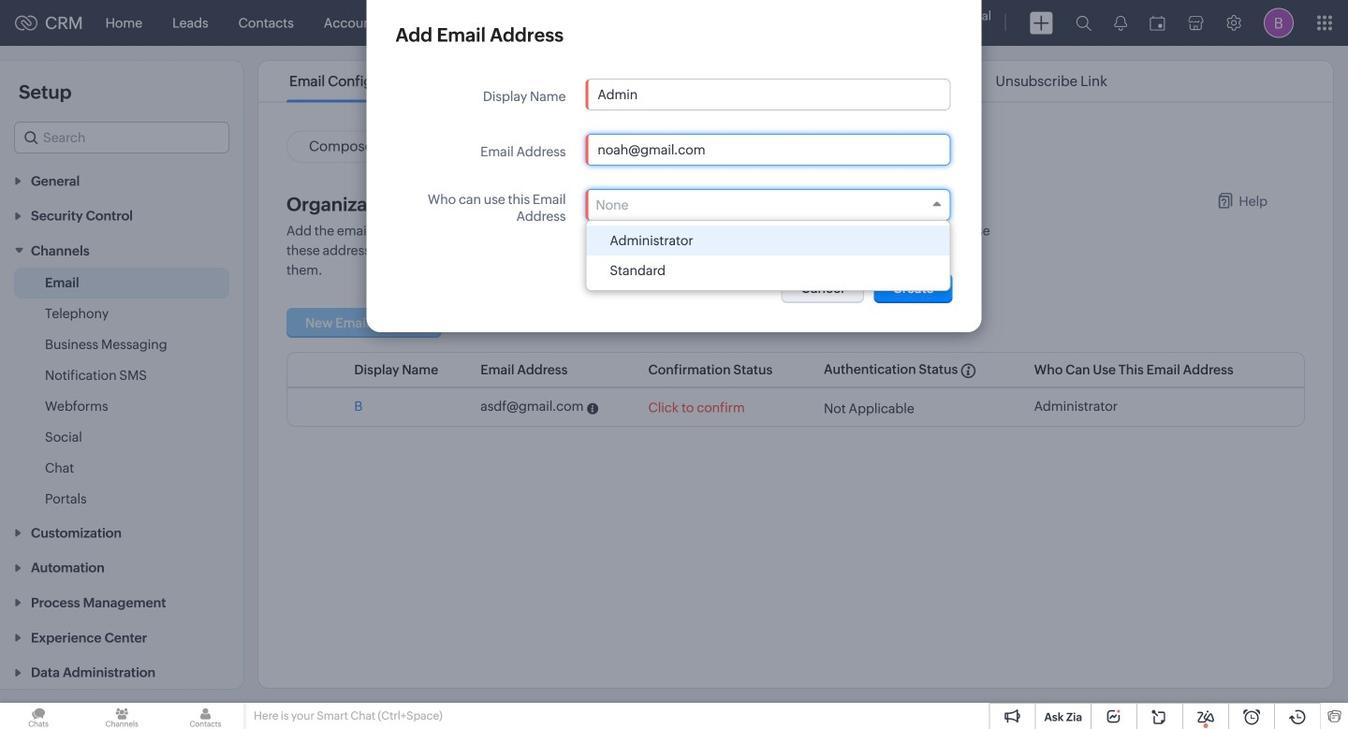 Task type: describe. For each thing, give the bounding box(es) containing it.
channels image
[[84, 703, 160, 729]]

contacts image
[[167, 703, 244, 729]]

logo image
[[15, 15, 37, 30]]

profile image
[[1264, 8, 1294, 38]]



Task type: vqa. For each thing, say whether or not it's contained in the screenshot.
logo
yes



Task type: locate. For each thing, give the bounding box(es) containing it.
None text field
[[586, 135, 950, 165]]

list box
[[586, 221, 950, 290]]

profile element
[[1253, 0, 1305, 45]]

None text field
[[586, 80, 950, 110]]

region
[[0, 268, 243, 515]]

list
[[272, 61, 1124, 102]]

None field
[[585, 189, 951, 221]]

chats image
[[0, 703, 77, 729]]



